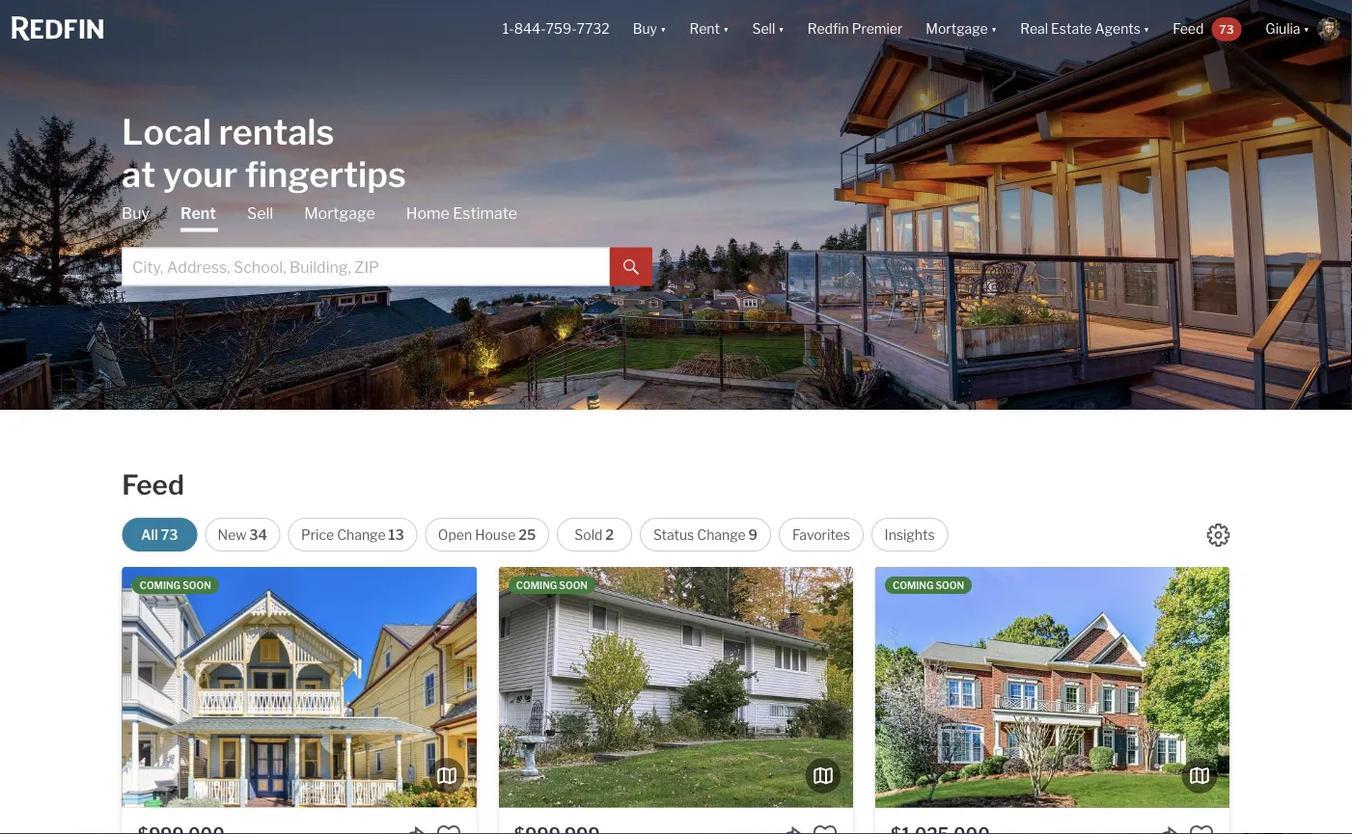 Task type: locate. For each thing, give the bounding box(es) containing it.
3 ▾ from the left
[[778, 21, 784, 37]]

Price Change radio
[[288, 518, 417, 552]]

buy inside dropdown button
[[633, 21, 657, 37]]

tab list
[[122, 203, 653, 286]]

soon down all option
[[183, 580, 211, 592]]

34
[[249, 527, 267, 543]]

favorite button checkbox
[[436, 824, 461, 835], [813, 824, 838, 835]]

▾ left redfin
[[778, 21, 784, 37]]

2 favorite button image from the left
[[813, 824, 838, 835]]

New radio
[[205, 518, 280, 552]]

rentals
[[219, 111, 334, 153]]

feed up 'all'
[[122, 469, 184, 502]]

6 ▾ from the left
[[1304, 21, 1310, 37]]

change left 13
[[337, 527, 386, 543]]

1 change from the left
[[337, 527, 386, 543]]

0 horizontal spatial buy
[[122, 204, 150, 223]]

73
[[1219, 22, 1234, 36], [161, 527, 178, 543]]

0 vertical spatial buy
[[633, 21, 657, 37]]

1 ▾ from the left
[[660, 21, 666, 37]]

rent down your
[[181, 204, 216, 223]]

1 horizontal spatial favorite button checkbox
[[813, 824, 838, 835]]

all
[[141, 527, 158, 543]]

1 horizontal spatial soon
[[559, 580, 588, 592]]

redfin premier button
[[796, 0, 914, 58]]

coming down insights
[[893, 580, 934, 592]]

option group
[[122, 518, 948, 552]]

2 horizontal spatial coming soon
[[893, 580, 964, 592]]

▾ for rent ▾
[[723, 21, 729, 37]]

0 vertical spatial 73
[[1219, 22, 1234, 36]]

1 soon from the left
[[183, 580, 211, 592]]

▾ left rent ▾
[[660, 21, 666, 37]]

0 horizontal spatial 73
[[161, 527, 178, 543]]

photo of 4030 fawn hill rd, matthews, nc 28105 image
[[875, 568, 1230, 808], [1230, 568, 1352, 808]]

▾ left real
[[991, 21, 997, 37]]

mortgage link
[[304, 203, 375, 224]]

rent for rent
[[181, 204, 216, 223]]

sell down the local rentals at your fingertips
[[247, 204, 273, 223]]

0 vertical spatial mortgage
[[926, 21, 988, 37]]

mortgage left real
[[926, 21, 988, 37]]

1 vertical spatial rent
[[181, 204, 216, 223]]

0 vertical spatial feed
[[1173, 21, 1204, 37]]

soon
[[183, 580, 211, 592], [559, 580, 588, 592], [936, 580, 964, 592]]

home estimate
[[406, 204, 517, 223]]

fingertips
[[245, 153, 406, 195]]

1 vertical spatial buy
[[122, 204, 150, 223]]

sell inside dropdown button
[[752, 21, 775, 37]]

1-
[[503, 21, 514, 37]]

1 vertical spatial sell
[[247, 204, 273, 223]]

1 horizontal spatial change
[[697, 527, 746, 543]]

home
[[406, 204, 450, 223]]

buy
[[633, 21, 657, 37], [122, 204, 150, 223]]

real estate agents ▾
[[1020, 21, 1150, 37]]

soon for "photo of 11 olin st, neptune twp., nj 07756-1620" at the left bottom
[[183, 580, 211, 592]]

buy ▾
[[633, 21, 666, 37]]

City, Address, School, Building, ZIP search field
[[122, 248, 610, 286]]

2 horizontal spatial soon
[[936, 580, 964, 592]]

2 horizontal spatial coming
[[893, 580, 934, 592]]

▾ left user photo
[[1304, 21, 1310, 37]]

2 favorite button checkbox from the left
[[813, 824, 838, 835]]

rent inside dropdown button
[[690, 21, 720, 37]]

change left 9
[[697, 527, 746, 543]]

759-
[[546, 21, 577, 37]]

0 horizontal spatial change
[[337, 527, 386, 543]]

favorite button checkbox for "photo of 11 olin st, neptune twp., nj 07756-1620" at the left bottom
[[436, 824, 461, 835]]

rent for rent ▾
[[690, 21, 720, 37]]

Insights radio
[[871, 518, 948, 552]]

buy for buy ▾
[[633, 21, 657, 37]]

1-844-759-7732 link
[[503, 21, 610, 37]]

1 favorite button image from the left
[[436, 824, 461, 835]]

2 change from the left
[[697, 527, 746, 543]]

all 73
[[141, 527, 178, 543]]

0 vertical spatial sell
[[752, 21, 775, 37]]

change inside 'status change' radio
[[697, 527, 746, 543]]

mortgage inside dropdown button
[[926, 21, 988, 37]]

73 right 'all'
[[161, 527, 178, 543]]

2 ▾ from the left
[[723, 21, 729, 37]]

2 coming from the left
[[516, 580, 557, 592]]

coming soon down all option
[[140, 580, 211, 592]]

soon down sold
[[559, 580, 588, 592]]

mortgage
[[926, 21, 988, 37], [304, 204, 375, 223]]

844-
[[514, 21, 546, 37]]

1 horizontal spatial favorite button image
[[813, 824, 838, 835]]

▾ right agents
[[1144, 21, 1150, 37]]

real
[[1020, 21, 1048, 37]]

4 ▾ from the left
[[991, 21, 997, 37]]

1 horizontal spatial 73
[[1219, 22, 1234, 36]]

Open House radio
[[425, 518, 549, 552]]

1 coming soon from the left
[[140, 580, 211, 592]]

sell right rent ▾
[[752, 21, 775, 37]]

agents
[[1095, 21, 1141, 37]]

1 coming from the left
[[140, 580, 181, 592]]

0 horizontal spatial rent
[[181, 204, 216, 223]]

estimate
[[453, 204, 517, 223]]

favorite button image for favorite button checkbox for "photo of 11 olin st, neptune twp., nj 07756-1620" at the left bottom
[[436, 824, 461, 835]]

photo of 66 forshay rd, monsey, ny 10952 image
[[499, 568, 853, 808]]

coming soon for photo of 66 forshay rd, monsey, ny 10952
[[516, 580, 588, 592]]

soon down the insights option
[[936, 580, 964, 592]]

0 horizontal spatial favorite button image
[[436, 824, 461, 835]]

premier
[[852, 21, 903, 37]]

1 horizontal spatial coming
[[516, 580, 557, 592]]

rent
[[690, 21, 720, 37], [181, 204, 216, 223]]

1 vertical spatial feed
[[122, 469, 184, 502]]

rent inside tab list
[[181, 204, 216, 223]]

▾
[[660, 21, 666, 37], [723, 21, 729, 37], [778, 21, 784, 37], [991, 21, 997, 37], [1144, 21, 1150, 37], [1304, 21, 1310, 37]]

mortgage down fingertips
[[304, 204, 375, 223]]

1 horizontal spatial coming soon
[[516, 580, 588, 592]]

home estimate link
[[406, 203, 517, 224]]

2 soon from the left
[[559, 580, 588, 592]]

coming down 25
[[516, 580, 557, 592]]

user photo image
[[1317, 17, 1341, 41]]

0 horizontal spatial sell
[[247, 204, 273, 223]]

coming soon
[[140, 580, 211, 592], [516, 580, 588, 592], [893, 580, 964, 592]]

0 horizontal spatial favorite button checkbox
[[436, 824, 461, 835]]

1 favorite button checkbox from the left
[[436, 824, 461, 835]]

1 horizontal spatial mortgage
[[926, 21, 988, 37]]

sell for sell ▾
[[752, 21, 775, 37]]

3 coming soon from the left
[[893, 580, 964, 592]]

buy ▾ button
[[633, 0, 666, 58]]

0 horizontal spatial mortgage
[[304, 204, 375, 223]]

favorite button image for photo of 66 forshay rd, monsey, ny 10952 favorite button checkbox
[[813, 824, 838, 835]]

rent right buy ▾
[[690, 21, 720, 37]]

favorite button image
[[436, 824, 461, 835], [813, 824, 838, 835]]

▾ for mortgage ▾
[[991, 21, 997, 37]]

coming soon down insights
[[893, 580, 964, 592]]

buy down at
[[122, 204, 150, 223]]

0 horizontal spatial coming
[[140, 580, 181, 592]]

change inside price change option
[[337, 527, 386, 543]]

buy ▾ button
[[621, 0, 678, 58]]

sell
[[752, 21, 775, 37], [247, 204, 273, 223]]

1 vertical spatial 73
[[161, 527, 178, 543]]

2 coming soon from the left
[[516, 580, 588, 592]]

1 vertical spatial mortgage
[[304, 204, 375, 223]]

1 horizontal spatial sell
[[752, 21, 775, 37]]

▾ for sell ▾
[[778, 21, 784, 37]]

0 horizontal spatial soon
[[183, 580, 211, 592]]

73 left giulia
[[1219, 22, 1234, 36]]

sell ▾ button
[[752, 0, 784, 58]]

sell ▾
[[752, 21, 784, 37]]

0 vertical spatial rent
[[690, 21, 720, 37]]

feed
[[1173, 21, 1204, 37], [122, 469, 184, 502]]

sell link
[[247, 203, 273, 224]]

0 horizontal spatial feed
[[122, 469, 184, 502]]

coming down all option
[[140, 580, 181, 592]]

change
[[337, 527, 386, 543], [697, 527, 746, 543]]

rent link
[[181, 203, 216, 232]]

feed right agents
[[1173, 21, 1204, 37]]

9
[[749, 527, 758, 543]]

coming soon down 25
[[516, 580, 588, 592]]

coming
[[140, 580, 181, 592], [516, 580, 557, 592], [893, 580, 934, 592]]

0 horizontal spatial coming soon
[[140, 580, 211, 592]]

1 horizontal spatial rent
[[690, 21, 720, 37]]

status
[[653, 527, 694, 543]]

giulia ▾
[[1266, 21, 1310, 37]]

change for 13
[[337, 527, 386, 543]]

local rentals at your fingertips
[[122, 111, 406, 195]]

buy right 7732
[[633, 21, 657, 37]]

1 horizontal spatial buy
[[633, 21, 657, 37]]

▾ left sell ▾
[[723, 21, 729, 37]]

13
[[388, 527, 404, 543]]

coming for "photo of 11 olin st, neptune twp., nj 07756-1620" at the left bottom
[[140, 580, 181, 592]]



Task type: describe. For each thing, give the bounding box(es) containing it.
mortgage ▾
[[926, 21, 997, 37]]

rent ▾ button
[[678, 0, 741, 58]]

▾ for giulia ▾
[[1304, 21, 1310, 37]]

1-844-759-7732
[[503, 21, 610, 37]]

Status Change radio
[[640, 518, 771, 552]]

mortgage for mortgage
[[304, 204, 375, 223]]

sold
[[575, 527, 603, 543]]

your
[[163, 153, 238, 195]]

new
[[218, 527, 247, 543]]

25
[[518, 527, 536, 543]]

7732
[[577, 21, 610, 37]]

new 34
[[218, 527, 267, 543]]

estate
[[1051, 21, 1092, 37]]

real estate agents ▾ button
[[1009, 0, 1161, 58]]

3 coming from the left
[[893, 580, 934, 592]]

rent ▾
[[690, 21, 729, 37]]

change for 9
[[697, 527, 746, 543]]

1 horizontal spatial feed
[[1173, 21, 1204, 37]]

price
[[301, 527, 334, 543]]

local
[[122, 111, 211, 153]]

insights
[[885, 527, 935, 543]]

buy for buy
[[122, 204, 150, 223]]

house
[[475, 527, 516, 543]]

Favorites radio
[[779, 518, 864, 552]]

soon for photo of 66 forshay rd, monsey, ny 10952
[[559, 580, 588, 592]]

option group containing all
[[122, 518, 948, 552]]

5 ▾ from the left
[[1144, 21, 1150, 37]]

tab list containing buy
[[122, 203, 653, 286]]

sold 2
[[575, 527, 614, 543]]

sell ▾ button
[[741, 0, 796, 58]]

redfin
[[808, 21, 849, 37]]

favorite button checkbox for photo of 66 forshay rd, monsey, ny 10952
[[813, 824, 838, 835]]

giulia
[[1266, 21, 1301, 37]]

price change 13
[[301, 527, 404, 543]]

3 soon from the left
[[936, 580, 964, 592]]

open
[[438, 527, 472, 543]]

open house 25
[[438, 527, 536, 543]]

All radio
[[122, 518, 197, 552]]

coming soon for "photo of 11 olin st, neptune twp., nj 07756-1620" at the left bottom
[[140, 580, 211, 592]]

redfin premier
[[808, 21, 903, 37]]

Sold radio
[[557, 518, 632, 552]]

favorites
[[792, 527, 850, 543]]

real estate agents ▾ link
[[1020, 0, 1150, 58]]

coming for photo of 66 forshay rd, monsey, ny 10952
[[516, 580, 557, 592]]

▾ for buy ▾
[[660, 21, 666, 37]]

buy link
[[122, 203, 150, 224]]

1 photo of 4030 fawn hill rd, matthews, nc 28105 image from the left
[[875, 568, 1230, 808]]

rent ▾ button
[[690, 0, 729, 58]]

favorite button image
[[1189, 824, 1214, 835]]

73 inside all option
[[161, 527, 178, 543]]

submit search image
[[624, 260, 639, 275]]

at
[[122, 153, 156, 195]]

mortgage ▾ button
[[926, 0, 997, 58]]

photo of 11 olin st, neptune twp., nj 07756-1620 image
[[122, 568, 477, 808]]

sell for sell
[[247, 204, 273, 223]]

mortgage for mortgage ▾
[[926, 21, 988, 37]]

status change 9
[[653, 527, 758, 543]]

mortgage ▾ button
[[914, 0, 1009, 58]]

2 photo of 4030 fawn hill rd, matthews, nc 28105 image from the left
[[1230, 568, 1352, 808]]

2
[[606, 527, 614, 543]]

favorite button checkbox
[[1189, 824, 1214, 835]]



Task type: vqa. For each thing, say whether or not it's contained in the screenshot.
the right favorite button image
yes



